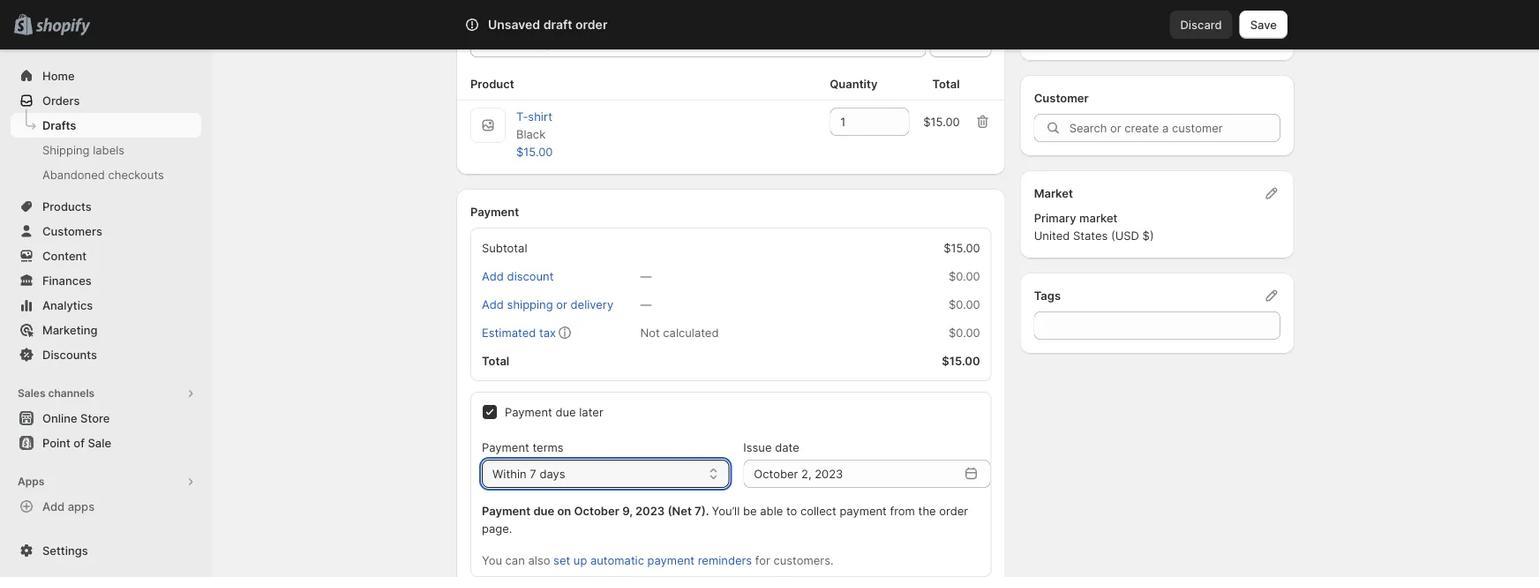 Task type: vqa. For each thing, say whether or not it's contained in the screenshot.
the right "Oct 27, 2023"
no



Task type: describe. For each thing, give the bounding box(es) containing it.
add discount button
[[471, 264, 564, 289]]

you can also set up automatic payment reminders for customers.
[[482, 553, 834, 567]]

up
[[573, 553, 587, 567]]

home link
[[11, 64, 201, 88]]

sales
[[18, 387, 45, 400]]

7
[[530, 467, 536, 481]]

not
[[640, 326, 660, 339]]

add shipping or delivery
[[482, 297, 613, 311]]

abandoned checkouts
[[42, 168, 164, 181]]

on
[[557, 504, 571, 518]]

t-shirt link
[[516, 109, 552, 123]]

due for later
[[555, 405, 576, 419]]

within
[[492, 467, 527, 481]]

estimated tax button
[[471, 320, 567, 345]]

add shipping or delivery button
[[471, 292, 624, 317]]

within 7 days
[[492, 467, 565, 481]]

unsaved draft order
[[488, 17, 608, 32]]

calculated
[[663, 326, 719, 339]]

order inside "you'll be able to collect payment from the order page."
[[939, 504, 968, 518]]

abandoned checkouts link
[[11, 162, 201, 187]]

or
[[556, 297, 567, 311]]

drafts
[[42, 118, 76, 132]]

you
[[482, 553, 502, 567]]

payment due on october 9, 2023 (net 7).
[[482, 504, 712, 518]]

discard
[[1180, 18, 1222, 31]]

discount
[[507, 269, 554, 283]]

$)
[[1142, 229, 1154, 242]]

customers link
[[11, 219, 201, 244]]

automatic
[[590, 553, 644, 567]]

you'll
[[712, 504, 740, 518]]

browse button
[[930, 29, 992, 57]]

apps
[[68, 499, 95, 513]]

set
[[553, 553, 570, 567]]

october
[[574, 504, 619, 518]]

able
[[760, 504, 783, 518]]

settings
[[42, 544, 88, 557]]

Issue date text field
[[743, 460, 959, 488]]

unsaved
[[488, 17, 540, 32]]

channels
[[48, 387, 95, 400]]

orders
[[42, 94, 80, 107]]

save button
[[1240, 11, 1288, 39]]

point
[[42, 436, 71, 450]]

draft
[[543, 17, 572, 32]]

can
[[505, 553, 525, 567]]

issue date
[[743, 440, 799, 454]]

1 vertical spatial payment
[[647, 553, 695, 567]]

later
[[579, 405, 603, 419]]

checkouts
[[108, 168, 164, 181]]

marketing link
[[11, 318, 201, 342]]

marketing
[[42, 323, 98, 337]]

add discount
[[482, 269, 554, 283]]

(net
[[668, 504, 692, 518]]

apps button
[[11, 469, 201, 494]]

page.
[[482, 522, 512, 535]]

customers.
[[773, 553, 834, 567]]

online
[[42, 411, 77, 425]]

payment for payment due on october 9, 2023 (net 7).
[[482, 504, 531, 518]]

2023
[[635, 504, 665, 518]]

for
[[755, 553, 770, 567]]

sales channels
[[18, 387, 95, 400]]

0 vertical spatial products
[[470, 6, 520, 20]]

date
[[775, 440, 799, 454]]

apps
[[18, 475, 44, 488]]

shipping labels link
[[11, 138, 201, 162]]

$0.00 for add shipping or delivery
[[949, 297, 980, 311]]

tax
[[539, 326, 556, 339]]

labels
[[93, 143, 125, 157]]

payment due later
[[505, 405, 603, 419]]

primary
[[1034, 211, 1076, 225]]

primary market united states (usd $)
[[1034, 211, 1154, 242]]

settings link
[[11, 538, 201, 563]]

7).
[[695, 504, 709, 518]]

from
[[890, 504, 915, 518]]



Task type: locate. For each thing, give the bounding box(es) containing it.
products
[[470, 6, 520, 20], [42, 199, 92, 213]]

add inside add discount button
[[482, 269, 504, 283]]

of
[[74, 436, 85, 450]]

0 horizontal spatial order
[[575, 17, 608, 32]]

payment up within
[[482, 440, 529, 454]]

states
[[1073, 229, 1108, 242]]

1 $0.00 from the top
[[949, 269, 980, 283]]

tags
[[1034, 289, 1061, 302]]

add inside add shipping or delivery button
[[482, 297, 504, 311]]

Search products text field
[[506, 29, 926, 57]]

market
[[1034, 186, 1073, 200]]

total down "browse" button
[[932, 77, 960, 90]]

customers
[[42, 224, 102, 238]]

0 vertical spatial due
[[555, 405, 576, 419]]

orders link
[[11, 88, 201, 113]]

estimated tax
[[482, 326, 556, 339]]

add for add discount
[[482, 269, 504, 283]]

online store button
[[0, 406, 212, 431]]

— for add shipping or delivery
[[640, 297, 652, 311]]

reminders
[[698, 553, 752, 567]]

add
[[482, 269, 504, 283], [482, 297, 504, 311], [42, 499, 65, 513]]

also
[[528, 553, 550, 567]]

1 vertical spatial total
[[482, 354, 509, 368]]

1 vertical spatial —
[[640, 297, 652, 311]]

1 vertical spatial due
[[533, 504, 554, 518]]

finances
[[42, 274, 92, 287]]

order right the
[[939, 504, 968, 518]]

2 $0.00 from the top
[[949, 297, 980, 311]]

0 vertical spatial payment
[[840, 504, 887, 518]]

add up 'estimated'
[[482, 297, 504, 311]]

1 horizontal spatial total
[[932, 77, 960, 90]]

discounts link
[[11, 342, 201, 367]]

due left later
[[555, 405, 576, 419]]

payment up page.
[[482, 504, 531, 518]]

2 vertical spatial add
[[42, 499, 65, 513]]

shirt
[[528, 109, 552, 123]]

issue
[[743, 440, 772, 454]]

— for add discount
[[640, 269, 652, 283]]

add for add shipping or delivery
[[482, 297, 504, 311]]

1 horizontal spatial order
[[939, 504, 968, 518]]

payment for payment due later
[[505, 405, 552, 419]]

terms
[[533, 440, 564, 454]]

$0.00 for add discount
[[949, 269, 980, 283]]

due left the on
[[533, 504, 554, 518]]

content
[[42, 249, 87, 263]]

payment terms
[[482, 440, 564, 454]]

save
[[1250, 18, 1277, 31]]

search button
[[514, 11, 1025, 39]]

0 vertical spatial $0.00
[[949, 269, 980, 283]]

products inside products link
[[42, 199, 92, 213]]

2 — from the top
[[640, 297, 652, 311]]

1 — from the top
[[640, 269, 652, 283]]

product
[[470, 77, 514, 90]]

$0.00
[[949, 269, 980, 283], [949, 297, 980, 311], [949, 326, 980, 339]]

delivery
[[571, 297, 613, 311]]

sales channels button
[[11, 381, 201, 406]]

1 vertical spatial products
[[42, 199, 92, 213]]

add inside add apps button
[[42, 499, 65, 513]]

total down 'estimated'
[[482, 354, 509, 368]]

1 horizontal spatial due
[[555, 405, 576, 419]]

online store link
[[11, 406, 201, 431]]

add down subtotal
[[482, 269, 504, 283]]

payment up subtotal
[[470, 205, 519, 218]]

$15.00 inside $15.00 button
[[516, 145, 553, 158]]

analytics
[[42, 298, 93, 312]]

united
[[1034, 229, 1070, 242]]

$15.00
[[923, 115, 960, 128], [516, 145, 553, 158], [944, 241, 980, 255], [942, 354, 980, 368]]

add apps
[[42, 499, 95, 513]]

1 vertical spatial add
[[482, 297, 504, 311]]

add for add apps
[[42, 499, 65, 513]]

drafts link
[[11, 113, 201, 138]]

products left "draft"
[[470, 6, 520, 20]]

not calculated
[[640, 326, 719, 339]]

shipping
[[42, 143, 90, 157]]

1 horizontal spatial payment
[[840, 504, 887, 518]]

shipping labels
[[42, 143, 125, 157]]

0 vertical spatial —
[[640, 269, 652, 283]]

payment up payment terms
[[505, 405, 552, 419]]

products link
[[11, 194, 201, 219]]

browse
[[940, 36, 981, 50]]

quantity
[[830, 77, 878, 90]]

0 vertical spatial total
[[932, 77, 960, 90]]

days
[[540, 467, 565, 481]]

payment
[[840, 504, 887, 518], [647, 553, 695, 567]]

products up customers
[[42, 199, 92, 213]]

9,
[[622, 504, 633, 518]]

shipping
[[507, 297, 553, 311]]

the
[[918, 504, 936, 518]]

2 vertical spatial $0.00
[[949, 326, 980, 339]]

payment inside "you'll be able to collect payment from the order page."
[[840, 504, 887, 518]]

1 vertical spatial order
[[939, 504, 968, 518]]

online store
[[42, 411, 110, 425]]

(usd
[[1111, 229, 1139, 242]]

analytics link
[[11, 293, 201, 318]]

None number field
[[830, 108, 883, 136]]

estimated
[[482, 326, 536, 339]]

3 $0.00 from the top
[[949, 326, 980, 339]]

content link
[[11, 244, 201, 268]]

1 horizontal spatial products
[[470, 6, 520, 20]]

payment for payment
[[470, 205, 519, 218]]

sale
[[88, 436, 111, 450]]

0 horizontal spatial due
[[533, 504, 554, 518]]

add left 'apps'
[[42, 499, 65, 513]]

$15.00 button
[[506, 139, 563, 164]]

order
[[575, 17, 608, 32], [939, 504, 968, 518]]

payment for payment terms
[[482, 440, 529, 454]]

discard link
[[1170, 11, 1233, 39]]

t-shirt black
[[516, 109, 552, 141]]

point of sale button
[[0, 431, 212, 455]]

0 vertical spatial add
[[482, 269, 504, 283]]

0 horizontal spatial total
[[482, 354, 509, 368]]

0 vertical spatial order
[[575, 17, 608, 32]]

shopify image
[[36, 18, 90, 36]]

—
[[640, 269, 652, 283], [640, 297, 652, 311]]

due for on
[[533, 504, 554, 518]]

0 horizontal spatial payment
[[647, 553, 695, 567]]

payment down issue date text field
[[840, 504, 887, 518]]

1 vertical spatial $0.00
[[949, 297, 980, 311]]

store
[[80, 411, 110, 425]]

point of sale link
[[11, 431, 201, 455]]

order right "draft"
[[575, 17, 608, 32]]

customer
[[1034, 91, 1089, 105]]

add apps button
[[11, 494, 201, 519]]

0 horizontal spatial products
[[42, 199, 92, 213]]

t-
[[516, 109, 528, 123]]

subtotal
[[482, 241, 527, 255]]

payment down (net
[[647, 553, 695, 567]]



